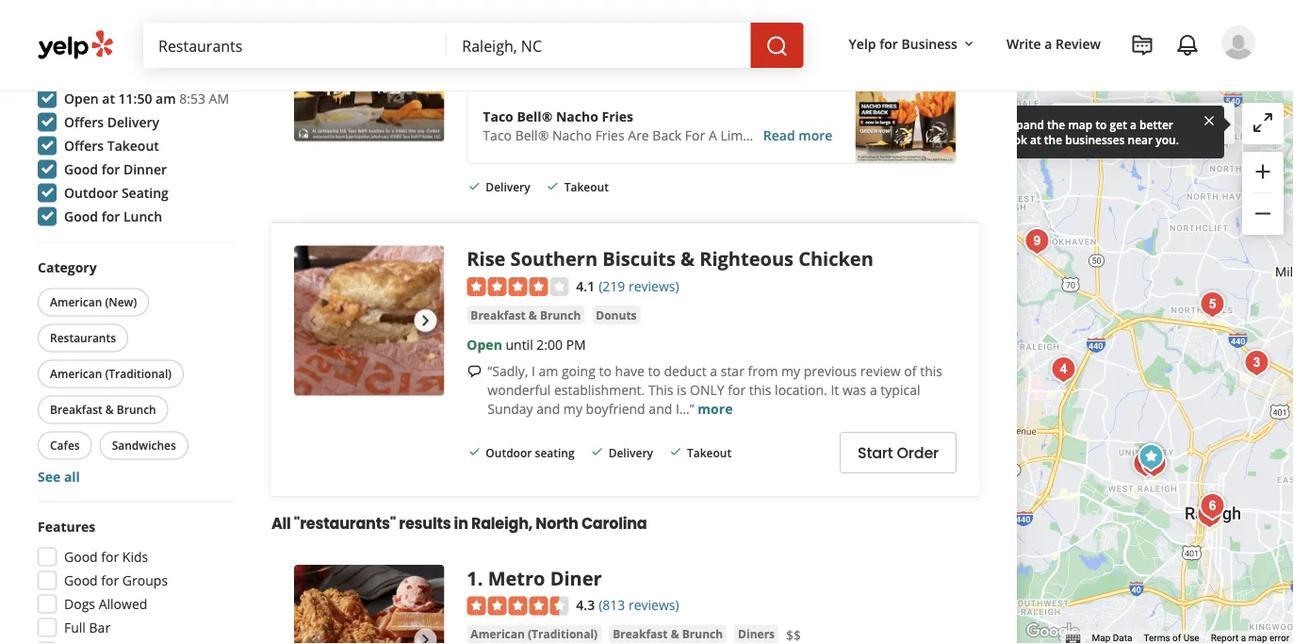 Task type: locate. For each thing, give the bounding box(es) containing it.
0 vertical spatial offers
[[64, 113, 104, 131]]

taco for taco bell® nacho fries
[[483, 107, 514, 125]]

1 horizontal spatial breakfast & brunch
[[471, 307, 581, 323]]

breakfast & brunch for middle breakfast & brunch button
[[50, 402, 156, 417]]

0 vertical spatial slideshow element
[[294, 0, 445, 141]]

1 vertical spatial am
[[539, 362, 559, 380]]

1 vertical spatial next image
[[414, 629, 437, 644]]

16 checkmark v2 image down taco bell® nacho fries
[[546, 179, 561, 194]]

1 horizontal spatial my
[[782, 362, 801, 380]]

(new)
[[105, 294, 137, 310]]

dinner
[[123, 160, 167, 178]]

0 horizontal spatial and
[[537, 399, 560, 417]]

more down only
[[698, 399, 733, 417]]

of up typical
[[905, 362, 917, 380]]

going
[[562, 362, 596, 380]]

takeout down the more link
[[688, 444, 732, 460]]

error
[[1270, 632, 1290, 644]]

0 horizontal spatial (traditional)
[[105, 366, 172, 381]]

0 vertical spatial at
[[102, 90, 115, 108]]

cafe carolina and bakery image
[[1128, 445, 1165, 483]]

for for groups
[[101, 572, 119, 589]]

righteous
[[700, 245, 794, 271]]

american (traditional)
[[50, 366, 172, 381], [471, 626, 598, 642]]

1 vertical spatial more
[[698, 399, 733, 417]]

yelp for business
[[849, 34, 958, 52]]

1 vertical spatial takeout
[[565, 179, 609, 195]]

american down restaurants button
[[50, 366, 102, 381]]

outdoor up good for lunch
[[64, 184, 118, 202]]

donuts button
[[593, 306, 641, 324]]

breakfast & brunch for topmost breakfast & brunch button
[[471, 307, 581, 323]]

1 vertical spatial american (traditional)
[[471, 626, 598, 642]]

bell® for taco bell® nacho fries
[[517, 107, 553, 125]]

2 horizontal spatial breakfast & brunch
[[613, 626, 723, 642]]

slideshow element
[[294, 0, 445, 141], [294, 245, 445, 396], [294, 565, 445, 644]]

bar
[[89, 619, 110, 637]]

2 horizontal spatial breakfast
[[613, 626, 668, 642]]

breakfast & brunch button up cafes
[[38, 396, 169, 424]]

sandwiches
[[112, 438, 176, 453]]

(traditional)
[[105, 366, 172, 381], [528, 626, 598, 642]]

metro
[[488, 565, 546, 591]]

donuts link
[[593, 306, 641, 324]]

to up this
[[648, 362, 661, 380]]

fries left are
[[596, 126, 625, 144]]

metro diner image
[[294, 565, 445, 644]]

None field
[[158, 35, 432, 56], [462, 35, 736, 56]]

breakfast for topmost breakfast & brunch button
[[471, 307, 526, 323]]

american (traditional) button down 4.3 star rating image
[[467, 625, 602, 644]]

my up location.
[[782, 362, 801, 380]]

1 horizontal spatial to
[[648, 362, 661, 380]]

16 checkmark v2 image
[[467, 179, 482, 194], [546, 179, 561, 194], [590, 444, 605, 459]]

this down from
[[749, 381, 772, 398]]

rise southern biscuits & righteous chicken
[[467, 245, 874, 271]]

1 vertical spatial my
[[564, 399, 583, 417]]

2 vertical spatial delivery
[[609, 444, 654, 460]]

1 reviews) from the top
[[629, 277, 680, 295]]

map inside the "expand the map to get a better look at the businesses near you."
[[1069, 116, 1093, 132]]

previous image
[[302, 309, 324, 332], [302, 629, 324, 644]]

taco down the open until 1:00 am
[[483, 107, 514, 125]]

1 until from the top
[[506, 57, 533, 75]]

more link
[[698, 399, 733, 417]]

expand the map to get a better look at the businesses near you.
[[1004, 116, 1180, 147]]

for inside button
[[880, 34, 899, 52]]

1 vertical spatial at
[[1031, 132, 1042, 147]]

and down this
[[649, 399, 673, 417]]

breakfast & brunch
[[471, 307, 581, 323], [50, 402, 156, 417], [613, 626, 723, 642]]

more right read
[[799, 126, 833, 144]]

outdoor seating
[[64, 184, 169, 202]]

0 horizontal spatial breakfast & brunch link
[[467, 306, 585, 324]]

2 vertical spatial brunch
[[683, 626, 723, 642]]

breakfast & brunch down (813 reviews)
[[613, 626, 723, 642]]

2:00
[[537, 335, 563, 353]]

brunch up sandwiches
[[117, 402, 156, 417]]

the
[[1048, 116, 1066, 132], [1045, 132, 1063, 147]]

0 vertical spatial outdoor
[[64, 184, 118, 202]]

0 vertical spatial takeout
[[107, 137, 159, 155]]

and down wonderful on the left bottom
[[537, 399, 560, 417]]

previous image for open until 2:00 pm slideshow element
[[302, 309, 324, 332]]

map left error
[[1249, 632, 1268, 644]]

2 next image from the top
[[414, 629, 437, 644]]

am right i
[[539, 362, 559, 380]]

0 vertical spatial breakfast & brunch
[[471, 307, 581, 323]]

close image
[[1202, 112, 1218, 128]]

for down outdoor seating
[[102, 207, 120, 225]]

0 vertical spatial (traditional)
[[105, 366, 172, 381]]

seating
[[122, 184, 169, 202]]

american (traditional) link
[[467, 625, 602, 644]]

1 good from the top
[[64, 160, 98, 178]]

back
[[653, 126, 682, 144]]

this up typical
[[921, 362, 943, 380]]

breakfast & brunch link down (813 reviews)
[[609, 625, 727, 644]]

open at 11:50 am 8:53 am
[[64, 90, 229, 108]]

(traditional) down 4.3
[[528, 626, 598, 642]]

0 horizontal spatial american (traditional) button
[[38, 360, 184, 388]]

breakfast & brunch button down (813 reviews)
[[609, 625, 727, 644]]

next image
[[414, 55, 437, 77], [414, 629, 437, 644]]

at right look
[[1031, 132, 1042, 147]]

Find text field
[[158, 35, 432, 56]]

for right yelp
[[880, 34, 899, 52]]

terms
[[1144, 632, 1171, 644]]

group
[[32, 59, 234, 232], [1243, 152, 1285, 235], [34, 258, 234, 486], [32, 517, 234, 644]]

breakfast down 4.1 star rating image at the top left
[[471, 307, 526, 323]]

2 horizontal spatial takeout
[[688, 444, 732, 460]]

expand map image
[[1252, 111, 1275, 134]]

1 previous image from the top
[[302, 309, 324, 332]]

1 vertical spatial breakfast & brunch
[[50, 402, 156, 417]]

0 vertical spatial american
[[50, 294, 102, 310]]

brunch for middle breakfast & brunch button
[[117, 402, 156, 417]]

1 horizontal spatial american (traditional) button
[[467, 625, 602, 644]]

for for kids
[[101, 548, 119, 566]]

am
[[567, 57, 587, 75], [209, 90, 229, 108]]

& right 'biscuits' at the top
[[681, 245, 695, 271]]

location.
[[775, 381, 828, 398]]

you.
[[1157, 132, 1180, 147]]

nacho for taco bell® nacho fries are back for a limited time.
[[553, 126, 592, 144]]

2 and from the left
[[649, 399, 673, 417]]

1 offers from the top
[[64, 113, 104, 131]]

2 good from the top
[[64, 207, 98, 225]]

0 vertical spatial previous image
[[302, 309, 324, 332]]

burgers
[[471, 29, 515, 44]]

offers up offers takeout
[[64, 113, 104, 131]]

breakfast down (813 reviews)
[[613, 626, 668, 642]]

takeout up dinner
[[107, 137, 159, 155]]

nacho down 1:00
[[556, 107, 599, 125]]

1 none field from the left
[[158, 35, 432, 56]]

11:50
[[118, 90, 152, 108]]

1 vertical spatial brunch
[[117, 402, 156, 417]]

business
[[902, 34, 958, 52]]

restaurants button
[[38, 324, 128, 352]]

1 next image from the top
[[414, 55, 437, 77]]

2 vertical spatial breakfast
[[613, 626, 668, 642]]

as
[[1135, 115, 1149, 133]]

1 vertical spatial previous image
[[302, 629, 324, 644]]

results
[[399, 513, 451, 534]]

to up establishment.
[[599, 362, 612, 380]]

for down the star
[[728, 381, 746, 398]]

(traditional) down restaurants button
[[105, 366, 172, 381]]

american
[[50, 294, 102, 310], [50, 366, 102, 381], [471, 626, 525, 642]]

nacho down taco bell® nacho fries
[[553, 126, 592, 144]]

1 horizontal spatial map
[[1152, 115, 1180, 133]]

a right report
[[1242, 632, 1247, 644]]

rise southern biscuits & righteous chicken image
[[294, 245, 445, 396], [1133, 439, 1171, 476], [1133, 439, 1171, 476]]

previous
[[804, 362, 857, 380]]

and
[[537, 399, 560, 417], [649, 399, 673, 417]]

breakfast up cafes
[[50, 402, 103, 417]]

fries up are
[[602, 107, 634, 125]]

american down 4.3 star rating image
[[471, 626, 525, 642]]

0 vertical spatial until
[[506, 57, 533, 75]]

8:53
[[179, 90, 206, 108]]

search as map moves
[[1090, 115, 1224, 133]]

lunch
[[123, 207, 162, 225]]

am right 1:00
[[567, 57, 587, 75]]

good for good for kids
[[64, 548, 98, 566]]

1 horizontal spatial brunch
[[540, 307, 581, 323]]

2 offers from the top
[[64, 137, 104, 155]]

map data button
[[1093, 631, 1133, 644]]

delivery up rise
[[486, 179, 531, 195]]

(traditional) inside group
[[105, 366, 172, 381]]

american down category
[[50, 294, 102, 310]]

1 horizontal spatial am
[[539, 362, 559, 380]]

2 vertical spatial breakfast & brunch button
[[609, 625, 727, 644]]

delivery down 11:50
[[107, 113, 159, 131]]

2 previous image from the top
[[302, 629, 324, 644]]

good down features
[[64, 548, 98, 566]]

breakfast & brunch inside group
[[50, 402, 156, 417]]

carroll's kitchen image
[[1194, 488, 1232, 525]]

outdoor down sunday in the left bottom of the page
[[486, 444, 532, 460]]

search image
[[766, 35, 789, 58]]

4.1
[[577, 277, 595, 295]]

0 vertical spatial breakfast & brunch link
[[467, 306, 585, 324]]

for up good for groups
[[101, 548, 119, 566]]

terms of use link
[[1144, 632, 1200, 644]]

for for lunch
[[102, 207, 120, 225]]

reviews) down 'biscuits' at the top
[[629, 277, 680, 295]]

bell® down the open until 1:00 am
[[517, 107, 553, 125]]

good down offers takeout
[[64, 160, 98, 178]]

american (traditional) down restaurants button
[[50, 366, 172, 381]]

all "restaurants" results in raleigh, north carolina
[[272, 513, 647, 534]]

good for good for groups
[[64, 572, 98, 589]]

for down good for kids
[[101, 572, 119, 589]]

jimmy v's osteria & bar image
[[1192, 496, 1229, 534]]

for for dinner
[[102, 160, 120, 178]]

map right as
[[1152, 115, 1180, 133]]

4.1 link
[[577, 275, 595, 295]]

0 horizontal spatial this
[[749, 381, 772, 398]]

good for kids
[[64, 548, 148, 566]]

1 horizontal spatial breakfast & brunch link
[[609, 625, 727, 644]]

breakfast & brunch button up open until 2:00 pm
[[467, 306, 585, 324]]

all
[[64, 468, 80, 486]]

open down suggested
[[64, 90, 99, 108]]

1 horizontal spatial 16 checkmark v2 image
[[669, 444, 684, 459]]

2 vertical spatial slideshow element
[[294, 565, 445, 644]]

0 horizontal spatial breakfast
[[50, 402, 103, 417]]

for down offers takeout
[[102, 160, 120, 178]]

0 horizontal spatial am
[[209, 90, 229, 108]]

bell® for taco bell® nacho fries are back for a limited time.
[[516, 126, 549, 144]]

am left 8:53
[[156, 90, 176, 108]]

2 horizontal spatial 16 checkmark v2 image
[[590, 444, 605, 459]]

2 vertical spatial open
[[467, 335, 503, 353]]

am
[[156, 90, 176, 108], [539, 362, 559, 380]]

previous image for first slideshow element from the bottom
[[302, 629, 324, 644]]

0 horizontal spatial none field
[[158, 35, 432, 56]]

1 horizontal spatial breakfast & brunch button
[[467, 306, 585, 324]]

good down outdoor seating
[[64, 207, 98, 225]]

2 horizontal spatial map
[[1249, 632, 1268, 644]]

0 vertical spatial breakfast & brunch button
[[467, 306, 585, 324]]

taco down taco bell® nacho fries
[[483, 126, 512, 144]]

expand the map to get a better look at the businesses near you. tooltip
[[989, 106, 1225, 158]]

open down burgers button
[[467, 57, 503, 75]]

1 vertical spatial fries
[[596, 126, 625, 144]]

near
[[1128, 132, 1154, 147]]

good for good for dinner
[[64, 160, 98, 178]]

"restaurants"
[[294, 513, 396, 534]]

see all
[[38, 468, 80, 486]]

1 vertical spatial breakfast
[[50, 402, 103, 417]]

0 vertical spatial of
[[905, 362, 917, 380]]

wonderful
[[488, 381, 551, 398]]

map data
[[1093, 632, 1133, 644]]

breakfast & brunch link
[[467, 306, 585, 324], [609, 625, 727, 644]]

until for until 2:00 pm
[[506, 335, 533, 353]]

southern
[[511, 245, 598, 271]]

16 checkmark v2 image right seating
[[590, 444, 605, 459]]

16 checkmark v2 image down i…" at the bottom right of the page
[[669, 444, 684, 459]]

write a review
[[1007, 34, 1102, 52]]

american (traditional) down 4.3 star rating image
[[471, 626, 598, 642]]

1 vertical spatial slideshow element
[[294, 245, 445, 396]]

report a map error link
[[1212, 632, 1290, 644]]

"sadly,
[[488, 362, 528, 380]]

1 taco from the top
[[483, 107, 514, 125]]

of inside ""sadly, i am going to have to deduct a star from my previous review of this wonderful establishment. this is only for this location. it was a typical sunday and my boyfriend and i…""
[[905, 362, 917, 380]]

0 horizontal spatial outdoor
[[64, 184, 118, 202]]

1 horizontal spatial more
[[799, 126, 833, 144]]

2 vertical spatial takeout
[[688, 444, 732, 460]]

at inside group
[[102, 90, 115, 108]]

am inside ""sadly, i am going to have to deduct a star from my previous review of this wonderful establishment. this is only for this location. it was a typical sunday and my boyfriend and i…""
[[539, 362, 559, 380]]

1 horizontal spatial 16 checkmark v2 image
[[546, 179, 561, 194]]

1 vertical spatial am
[[209, 90, 229, 108]]

good up dogs
[[64, 572, 98, 589]]

16 checkmark v2 image up rise
[[467, 179, 482, 194]]

1 vertical spatial reviews)
[[629, 596, 680, 614]]

group containing category
[[34, 258, 234, 486]]

0 vertical spatial next image
[[414, 55, 437, 77]]

1 vertical spatial of
[[1173, 632, 1182, 644]]

fries for taco bell® nacho fries
[[602, 107, 634, 125]]

breakfast & brunch link up open until 2:00 pm
[[467, 306, 585, 324]]

boyfriend
[[586, 399, 646, 417]]

2 taco from the top
[[483, 126, 512, 144]]

1 horizontal spatial (traditional)
[[528, 626, 598, 642]]

full bar
[[64, 619, 110, 637]]

16 checkmark v2 image
[[467, 444, 482, 459], [669, 444, 684, 459]]

open up 16 speech v2 icon
[[467, 335, 503, 353]]

open for open until 1:00 am
[[467, 57, 503, 75]]

taco
[[483, 107, 514, 125], [483, 126, 512, 144]]

reviews) right (813
[[629, 596, 680, 614]]

american (traditional) button down restaurants button
[[38, 360, 184, 388]]

0 vertical spatial american (traditional) button
[[38, 360, 184, 388]]

1 vertical spatial taco
[[483, 126, 512, 144]]

$$$$
[[193, 2, 219, 17]]

bell® down taco bell® nacho fries
[[516, 126, 549, 144]]

until left 1:00
[[506, 57, 533, 75]]

1 vertical spatial american
[[50, 366, 102, 381]]

slideshow element for open until 1:00 am
[[294, 0, 445, 141]]

breakfast & brunch up cafes
[[50, 402, 156, 417]]

2 16 checkmark v2 image from the left
[[669, 444, 684, 459]]

(813
[[599, 596, 626, 614]]

1 vertical spatial outdoor
[[486, 444, 532, 460]]

american inside button
[[50, 294, 102, 310]]

2 slideshow element from the top
[[294, 245, 445, 396]]

0 horizontal spatial breakfast & brunch
[[50, 402, 156, 417]]

reviews) for (813 reviews)
[[629, 596, 680, 614]]

allowed
[[99, 595, 147, 613]]

2 vertical spatial breakfast & brunch
[[613, 626, 723, 642]]

outdoor for outdoor seating
[[64, 184, 118, 202]]

(traditional) for topmost american (traditional) button
[[105, 366, 172, 381]]

open until 2:00 pm
[[467, 335, 586, 353]]

to inside the "expand the map to get a better look at the businesses near you."
[[1096, 116, 1108, 132]]

a right write
[[1045, 34, 1053, 52]]

at up offers delivery
[[102, 90, 115, 108]]

1 horizontal spatial none field
[[462, 35, 736, 56]]

open for open until 2:00 pm
[[467, 335, 503, 353]]

(219 reviews)
[[599, 277, 680, 295]]

brunch left diners
[[683, 626, 723, 642]]

outdoor seating
[[486, 444, 575, 460]]

map left get
[[1069, 116, 1093, 132]]

4 good from the top
[[64, 572, 98, 589]]

good for good for lunch
[[64, 207, 98, 225]]

for inside ""sadly, i am going to have to deduct a star from my previous review of this wonderful establishment. this is only for this location. it was a typical sunday and my boyfriend and i…""
[[728, 381, 746, 398]]

moves
[[1184, 115, 1224, 133]]

0 horizontal spatial 16 checkmark v2 image
[[467, 179, 482, 194]]

1 vertical spatial (traditional)
[[528, 626, 598, 642]]

16 speech v2 image
[[467, 364, 482, 379]]

outdoor
[[64, 184, 118, 202], [486, 444, 532, 460]]

a inside the "expand the map to get a better look at the businesses near you."
[[1131, 116, 1137, 132]]

breakfast inside group
[[50, 402, 103, 417]]

a right get
[[1131, 116, 1137, 132]]

google image
[[1022, 620, 1085, 644]]

offers down offers delivery
[[64, 137, 104, 155]]

2 horizontal spatial to
[[1096, 116, 1108, 132]]

1 vertical spatial offers
[[64, 137, 104, 155]]

0 vertical spatial american (traditional)
[[50, 366, 172, 381]]

None search field
[[143, 23, 808, 68]]

nacho for taco bell® nacho fries
[[556, 107, 599, 125]]

1 horizontal spatial takeout
[[565, 179, 609, 195]]

start order link
[[840, 432, 957, 473]]

0 horizontal spatial at
[[102, 90, 115, 108]]

good for lunch
[[64, 207, 162, 225]]

outdoor inside group
[[64, 184, 118, 202]]

0 horizontal spatial map
[[1069, 116, 1093, 132]]

it
[[831, 381, 840, 398]]

brunch up 2:00
[[540, 307, 581, 323]]

businesses
[[1066, 132, 1126, 147]]

1 vertical spatial until
[[506, 335, 533, 353]]

0 horizontal spatial delivery
[[107, 113, 159, 131]]

2 until from the top
[[506, 335, 533, 353]]

0 horizontal spatial my
[[564, 399, 583, 417]]

2 none field from the left
[[462, 35, 736, 56]]

0 vertical spatial nacho
[[556, 107, 599, 125]]

16 checkmark v2 image for outdoor seating
[[590, 444, 605, 459]]

16 checkmark v2 image left outdoor seating
[[467, 444, 482, 459]]

0 vertical spatial open
[[467, 57, 503, 75]]

breakfast & brunch down 4.1 star rating image at the top left
[[471, 307, 581, 323]]

my down establishment.
[[564, 399, 583, 417]]

use
[[1184, 632, 1200, 644]]

brunch inside group
[[117, 402, 156, 417]]

1 16 checkmark v2 image from the left
[[467, 444, 482, 459]]

1 horizontal spatial outdoor
[[486, 444, 532, 460]]

2 reviews) from the top
[[629, 596, 680, 614]]

takeout down taco bell® nacho fries
[[565, 179, 609, 195]]

to left get
[[1096, 116, 1108, 132]]

am right 8:53
[[209, 90, 229, 108]]

0 vertical spatial reviews)
[[629, 277, 680, 295]]

0 horizontal spatial of
[[905, 362, 917, 380]]

delivery down boyfriend
[[609, 444, 654, 460]]

expand
[[1004, 116, 1045, 132]]

good for dinner
[[64, 160, 167, 178]]

3 good from the top
[[64, 548, 98, 566]]

0 vertical spatial my
[[782, 362, 801, 380]]

until up "sadly,
[[506, 335, 533, 353]]

1 horizontal spatial at
[[1031, 132, 1042, 147]]

of left use
[[1173, 632, 1182, 644]]

1 slideshow element from the top
[[294, 0, 445, 141]]

0 vertical spatial bell®
[[517, 107, 553, 125]]



Task type: vqa. For each thing, say whether or not it's contained in the screenshot.
Breakfast & Brunch button to the top
yes



Task type: describe. For each thing, give the bounding box(es) containing it.
see all button
[[38, 468, 80, 486]]

user actions element
[[834, 24, 1283, 140]]

Near text field
[[462, 35, 736, 56]]

star
[[721, 362, 745, 380]]

typical
[[881, 381, 921, 398]]

& up open until 2:00 pm
[[529, 307, 537, 323]]

review
[[1056, 34, 1102, 52]]

(813 reviews) link
[[599, 594, 680, 614]]

carolina
[[582, 513, 647, 534]]

projects image
[[1132, 34, 1154, 57]]

open for open at 11:50 am 8:53 am
[[64, 90, 99, 108]]

brunch for topmost breakfast & brunch button
[[540, 307, 581, 323]]

is
[[677, 381, 687, 398]]

establishment.
[[554, 381, 645, 398]]

first watch image
[[1019, 223, 1057, 260]]

are
[[628, 126, 650, 144]]

breakfast for middle breakfast & brunch button
[[50, 402, 103, 417]]

seating
[[535, 444, 575, 460]]

the right look
[[1045, 132, 1063, 147]]

0 horizontal spatial to
[[599, 362, 612, 380]]

breakfast for rightmost breakfast & brunch button
[[613, 626, 668, 642]]

north
[[536, 513, 579, 534]]

(traditional) for the rightmost american (traditional) button
[[528, 626, 598, 642]]

read more
[[764, 126, 833, 144]]

write a review link
[[1000, 26, 1109, 60]]

4.3 link
[[577, 594, 595, 614]]

1 and from the left
[[537, 399, 560, 417]]

at inside the "expand the map to get a better look at the businesses near you."
[[1031, 132, 1042, 147]]

0 horizontal spatial am
[[156, 90, 176, 108]]

16 checkmark v2 image for takeout
[[669, 444, 684, 459]]

2 horizontal spatial breakfast & brunch button
[[609, 625, 727, 644]]

0 vertical spatial more
[[799, 126, 833, 144]]

american for topmost american (traditional) button
[[50, 366, 102, 381]]

next image
[[414, 309, 437, 332]]

diners button
[[735, 625, 779, 644]]

& up sandwiches
[[105, 402, 114, 417]]

diners link
[[735, 625, 779, 644]]

map region
[[907, 0, 1294, 644]]

map for to
[[1069, 116, 1093, 132]]

sandwiches button
[[100, 431, 188, 460]]

review
[[861, 362, 901, 380]]

1 horizontal spatial delivery
[[486, 179, 531, 195]]

0 horizontal spatial takeout
[[107, 137, 159, 155]]

3 slideshow element from the top
[[294, 565, 445, 644]]

next image for taco bell image
[[414, 55, 437, 77]]

this
[[649, 381, 674, 398]]

start
[[858, 442, 894, 464]]

until for until 1:00 am
[[506, 57, 533, 75]]

4.3 star rating image
[[467, 597, 569, 616]]

yelp
[[849, 34, 877, 52]]

& down (813 reviews)
[[671, 626, 680, 642]]

donuts
[[596, 307, 637, 323]]

write
[[1007, 34, 1042, 52]]

offers takeout
[[64, 137, 159, 155]]

data
[[1114, 632, 1133, 644]]

1 horizontal spatial american (traditional)
[[471, 626, 598, 642]]

1 vertical spatial breakfast & brunch link
[[609, 625, 727, 644]]

(219 reviews) link
[[599, 275, 680, 295]]

look
[[1004, 132, 1028, 147]]

start order
[[858, 442, 939, 464]]

2 horizontal spatial delivery
[[609, 444, 654, 460]]

a
[[709, 126, 717, 144]]

have
[[615, 362, 645, 380]]

16 checkmark v2 image for outdoor seating
[[467, 444, 482, 459]]

1
[[467, 565, 478, 591]]

a inside 'element'
[[1045, 34, 1053, 52]]

keyboard shortcuts image
[[1066, 634, 1081, 644]]

$$$
[[150, 2, 169, 17]]

cafes
[[50, 438, 80, 453]]

brunch for rightmost breakfast & brunch button
[[683, 626, 723, 642]]

taco for taco bell® nacho fries are back for a limited time.
[[483, 126, 512, 144]]

the flying biscuit cafe image
[[1136, 445, 1174, 483]]

.
[[478, 565, 483, 591]]

a right was at the bottom
[[870, 381, 878, 398]]

greg r. image
[[1222, 25, 1256, 59]]

diners
[[739, 626, 775, 642]]

the right expand
[[1048, 116, 1066, 132]]

yelp for business button
[[842, 26, 985, 60]]

breakfast & brunch for rightmost breakfast & brunch button
[[613, 626, 723, 642]]

mexican button
[[526, 27, 581, 46]]

biscuits
[[603, 245, 676, 271]]

good for groups
[[64, 572, 168, 589]]

offers delivery
[[64, 113, 159, 131]]

another broken egg cafe image
[[1194, 286, 1232, 323]]

1 horizontal spatial of
[[1173, 632, 1182, 644]]

american (new)
[[50, 294, 137, 310]]

0 vertical spatial delivery
[[107, 113, 159, 131]]

taco bell image
[[294, 0, 445, 141]]

cafes button
[[38, 431, 92, 460]]

for
[[685, 126, 706, 144]]

get
[[1111, 116, 1128, 132]]

diner
[[550, 565, 602, 591]]

map
[[1093, 632, 1111, 644]]

read
[[764, 126, 796, 144]]

full
[[64, 619, 86, 637]]

dogs
[[64, 595, 95, 613]]

1 vertical spatial breakfast & brunch button
[[38, 396, 169, 424]]

american for american (new) button
[[50, 294, 102, 310]]

report a map error
[[1212, 632, 1290, 644]]

order
[[897, 442, 939, 464]]

16 chevron down v2 image
[[962, 36, 977, 52]]

suggested
[[38, 59, 105, 77]]

none field find
[[158, 35, 432, 56]]

american for the rightmost american (traditional) button
[[471, 626, 525, 642]]

search
[[1090, 115, 1132, 133]]

map for error
[[1249, 632, 1268, 644]]

1:00
[[537, 57, 563, 75]]

i
[[532, 362, 536, 380]]

deduct
[[664, 362, 707, 380]]

group containing suggested
[[32, 59, 234, 232]]

sunday
[[488, 399, 533, 417]]

a left the star
[[710, 362, 718, 380]]

dogs allowed
[[64, 595, 147, 613]]

none field near
[[462, 35, 736, 56]]

better
[[1140, 116, 1174, 132]]

zoom in image
[[1252, 160, 1275, 183]]

0 horizontal spatial american (traditional)
[[50, 366, 172, 381]]

next image for metro diner image
[[414, 629, 437, 644]]

outdoor for outdoor seating
[[486, 444, 532, 460]]

$$$ button
[[136, 0, 183, 24]]

4.1 star rating image
[[467, 277, 569, 296]]

metro diner image
[[1238, 173, 1276, 210]]

for for business
[[880, 34, 899, 52]]

american (new) button
[[38, 288, 149, 316]]

offers for offers delivery
[[64, 113, 104, 131]]

0 vertical spatial am
[[567, 57, 587, 75]]

previous image
[[302, 55, 324, 77]]

offers for offers takeout
[[64, 137, 104, 155]]

map for moves
[[1152, 115, 1180, 133]]

in
[[454, 513, 468, 534]]

1 horizontal spatial this
[[921, 362, 943, 380]]

reviews) for (219 reviews)
[[629, 277, 680, 295]]

restaurants
[[50, 330, 116, 346]]

slideshow element for open until 2:00 pm
[[294, 245, 445, 396]]

village deli & grill - lake boone trail image
[[1045, 351, 1083, 389]]

zoom out image
[[1252, 202, 1275, 225]]

$$
[[787, 626, 802, 644]]

notifications image
[[1177, 34, 1200, 57]]

chicken
[[799, 245, 874, 271]]

fries for taco bell® nacho fries are back for a limited time.
[[596, 126, 625, 144]]

group containing features
[[32, 517, 234, 644]]

was
[[843, 381, 867, 398]]

mexican link
[[526, 27, 581, 46]]

first watch image
[[1239, 344, 1277, 382]]

16 checkmark v2 image for delivery
[[546, 179, 561, 194]]

all
[[272, 513, 291, 534]]

1 vertical spatial this
[[749, 381, 772, 398]]



